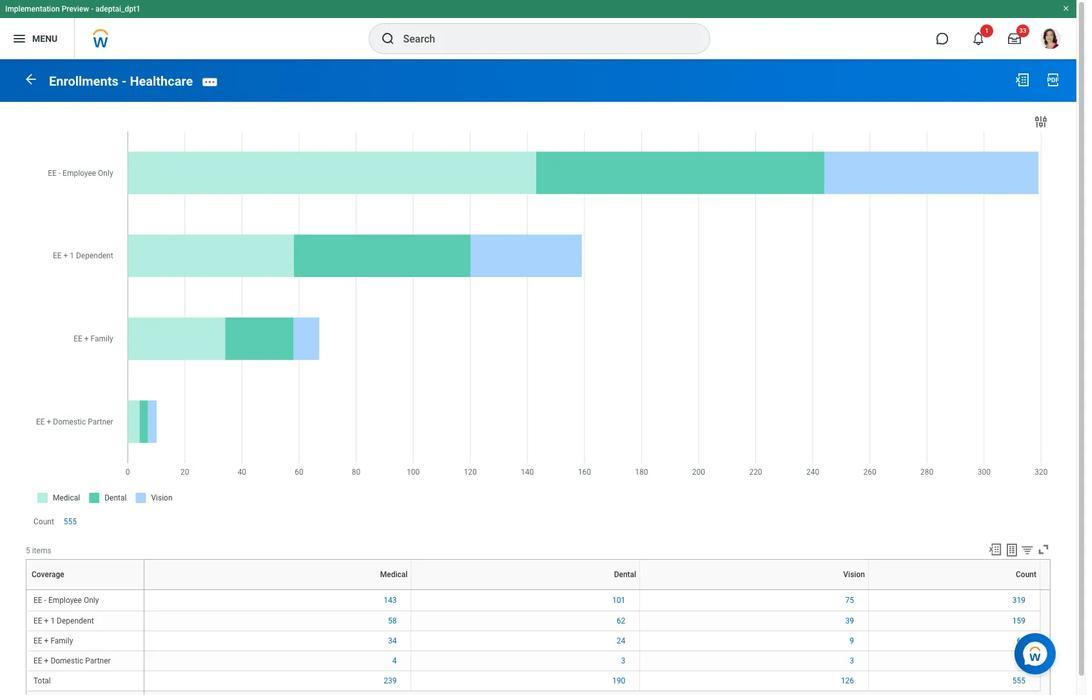 Task type: vqa. For each thing, say whether or not it's contained in the screenshot.


Task type: describe. For each thing, give the bounding box(es) containing it.
4
[[392, 657, 397, 666]]

enrollments - healthcare link
[[49, 73, 193, 89]]

0 horizontal spatial 555 button
[[64, 517, 79, 527]]

33
[[1019, 27, 1027, 34]]

items
[[32, 547, 51, 556]]

239 button
[[384, 676, 399, 686]]

33 button
[[1001, 24, 1030, 53]]

configure and view chart data image
[[1033, 114, 1049, 129]]

5
[[26, 547, 30, 556]]

1 3 button from the left
[[621, 656, 627, 666]]

search image
[[380, 31, 395, 46]]

24
[[617, 637, 625, 646]]

190 button
[[612, 676, 627, 686]]

62
[[617, 617, 625, 626]]

medical button
[[276, 590, 279, 591]]

0 vertical spatial count
[[34, 517, 54, 527]]

medical for medical dental vision count
[[276, 590, 278, 591]]

medical dental vision count
[[276, 590, 955, 591]]

view printable version (pdf) image
[[1046, 72, 1061, 88]]

profile logan mcneil image
[[1040, 28, 1061, 52]]

10
[[1017, 657, 1026, 666]]

inbox large image
[[1008, 32, 1021, 45]]

dental button
[[524, 590, 527, 591]]

implementation preview -   adeptai_dpt1
[[5, 5, 140, 14]]

coverage inside the "row" element
[[32, 570, 64, 580]]

159 button
[[1013, 616, 1028, 626]]

implementation
[[5, 5, 60, 14]]

10 button
[[1017, 656, 1028, 666]]

coverage button
[[84, 590, 87, 591]]

export to excel image
[[988, 543, 1002, 557]]

101
[[612, 596, 625, 605]]

ee + 1 dependent
[[34, 617, 94, 626]]

export to worksheets image
[[1004, 543, 1020, 558]]

143
[[384, 596, 397, 605]]

75 button
[[845, 596, 856, 606]]

only
[[84, 596, 99, 605]]

- for ee - employee only
[[44, 596, 46, 605]]

toolbar inside enrollments - healthcare main content
[[982, 543, 1051, 560]]

menu banner
[[0, 0, 1077, 59]]

67 button
[[1017, 636, 1028, 646]]

vision inside the "row" element
[[843, 570, 865, 580]]

close environment banner image
[[1062, 5, 1070, 12]]

1 horizontal spatial 555 button
[[1013, 676, 1028, 686]]

preview
[[62, 5, 89, 14]]

ee for ee + family
[[34, 637, 42, 646]]

1 vertical spatial vision
[[753, 590, 755, 591]]

67
[[1017, 637, 1026, 646]]

34 button
[[388, 636, 399, 646]]

previous page image
[[23, 71, 39, 87]]

39
[[845, 617, 854, 626]]

62 button
[[617, 616, 627, 626]]

domestic
[[51, 657, 83, 666]]

healthcare
[[130, 73, 193, 89]]

menu
[[32, 33, 58, 44]]

34
[[388, 637, 397, 646]]

ee for ee + 1 dependent
[[34, 617, 42, 626]]

143 button
[[384, 596, 399, 606]]

9
[[850, 637, 854, 646]]

employee
[[48, 596, 82, 605]]

justify image
[[12, 31, 27, 46]]



Task type: locate. For each thing, give the bounding box(es) containing it.
1 button
[[964, 24, 993, 53]]

Search Workday  search field
[[403, 24, 683, 53]]

5 items
[[26, 547, 51, 556]]

ee - employee only
[[34, 596, 99, 605]]

2 ee from the top
[[34, 617, 42, 626]]

0 horizontal spatial coverage
[[32, 570, 64, 580]]

1 inside button
[[985, 27, 989, 34]]

3
[[621, 657, 625, 666], [850, 657, 854, 666]]

fullscreen image
[[1037, 543, 1051, 557]]

+ left family
[[44, 637, 49, 646]]

vision button
[[753, 590, 755, 591]]

1 horizontal spatial 3
[[850, 657, 854, 666]]

ee
[[34, 596, 42, 605], [34, 617, 42, 626], [34, 637, 42, 646], [34, 657, 42, 666]]

1 vertical spatial coverage
[[84, 590, 87, 591]]

0 horizontal spatial 555
[[64, 517, 77, 527]]

adeptai_dpt1
[[95, 5, 140, 14]]

0 vertical spatial 555
[[64, 517, 77, 527]]

enrollments
[[49, 73, 118, 89]]

ee for ee - employee only
[[34, 596, 42, 605]]

1 ee from the top
[[34, 596, 42, 605]]

1 vertical spatial -
[[122, 73, 127, 89]]

2 + from the top
[[44, 637, 49, 646]]

1 + from the top
[[44, 617, 49, 626]]

1 inside enrollments - healthcare main content
[[51, 617, 55, 626]]

2 3 from the left
[[850, 657, 854, 666]]

row element
[[27, 560, 147, 590], [144, 560, 1043, 590]]

count
[[34, 517, 54, 527], [1016, 570, 1037, 580], [954, 590, 955, 591]]

vision
[[843, 570, 865, 580], [753, 590, 755, 591]]

1 vertical spatial medical
[[276, 590, 278, 591]]

coverage up "only"
[[84, 590, 87, 591]]

export to excel image
[[1015, 72, 1030, 88]]

enrollments - healthcare
[[49, 73, 193, 89]]

555 button
[[64, 517, 79, 527], [1013, 676, 1028, 686]]

0 vertical spatial medical
[[380, 570, 408, 580]]

1 vertical spatial 1
[[51, 617, 55, 626]]

1 vertical spatial 555
[[1013, 677, 1026, 686]]

partner
[[85, 657, 111, 666]]

- left the "employee"
[[44, 596, 46, 605]]

1 row element from the left
[[27, 560, 147, 590]]

ee up total
[[34, 657, 42, 666]]

39 button
[[845, 616, 856, 626]]

126 button
[[841, 676, 856, 686]]

3 down 9 button
[[850, 657, 854, 666]]

0 horizontal spatial medical
[[276, 590, 278, 591]]

notifications large image
[[972, 32, 985, 45]]

2 horizontal spatial count
[[1016, 570, 1037, 580]]

0 vertical spatial 555 button
[[64, 517, 79, 527]]

1 horizontal spatial medical
[[380, 570, 408, 580]]

1 vertical spatial dental
[[524, 590, 526, 591]]

row element containing coverage
[[27, 560, 147, 590]]

1 3 from the left
[[621, 657, 625, 666]]

0 horizontal spatial count
[[34, 517, 54, 527]]

dependent
[[57, 617, 94, 626]]

1 vertical spatial +
[[44, 637, 49, 646]]

0 vertical spatial -
[[91, 5, 94, 14]]

1 horizontal spatial vision
[[843, 570, 865, 580]]

row element up the 101
[[144, 560, 1043, 590]]

- for enrollments - healthcare
[[122, 73, 127, 89]]

3 ee from the top
[[34, 637, 42, 646]]

2 horizontal spatial -
[[122, 73, 127, 89]]

toolbar
[[982, 543, 1051, 560]]

- right preview
[[91, 5, 94, 14]]

3 button down 9 button
[[850, 656, 856, 666]]

319 button
[[1013, 596, 1028, 606]]

2 vertical spatial +
[[44, 657, 49, 666]]

126
[[841, 677, 854, 686]]

0 vertical spatial vision
[[843, 570, 865, 580]]

1 horizontal spatial count
[[954, 590, 955, 591]]

3 + from the top
[[44, 657, 49, 666]]

ee + domestic partner
[[34, 657, 111, 666]]

1 right notifications large image
[[985, 27, 989, 34]]

1 horizontal spatial coverage
[[84, 590, 87, 591]]

1 horizontal spatial 555
[[1013, 677, 1026, 686]]

1 vertical spatial 555 button
[[1013, 676, 1028, 686]]

1 horizontal spatial dental
[[614, 570, 636, 580]]

total
[[34, 677, 51, 686]]

medical for medical
[[380, 570, 408, 580]]

+ up total
[[44, 657, 49, 666]]

4 ee from the top
[[34, 657, 42, 666]]

1 horizontal spatial 3 button
[[850, 656, 856, 666]]

159
[[1013, 617, 1026, 626]]

ee + family
[[34, 637, 73, 646]]

3 button down 24 button
[[621, 656, 627, 666]]

0 horizontal spatial dental
[[524, 590, 526, 591]]

0 horizontal spatial vision
[[753, 590, 755, 591]]

1 up ee + family
[[51, 617, 55, 626]]

2 vertical spatial -
[[44, 596, 46, 605]]

dental
[[614, 570, 636, 580], [524, 590, 526, 591]]

ee for ee + domestic partner
[[34, 657, 42, 666]]

1 horizontal spatial 1
[[985, 27, 989, 34]]

3 button
[[621, 656, 627, 666], [850, 656, 856, 666]]

0 horizontal spatial 3 button
[[621, 656, 627, 666]]

2 row element from the left
[[144, 560, 1043, 590]]

row element up "only"
[[27, 560, 147, 590]]

0 horizontal spatial 1
[[51, 617, 55, 626]]

+
[[44, 617, 49, 626], [44, 637, 49, 646], [44, 657, 49, 666]]

75
[[845, 596, 854, 605]]

ee up ee + family
[[34, 617, 42, 626]]

239
[[384, 677, 397, 686]]

4 button
[[392, 656, 399, 666]]

58 button
[[388, 616, 399, 626]]

row element containing medical
[[144, 560, 1043, 590]]

190
[[612, 677, 625, 686]]

+ for 1
[[44, 617, 49, 626]]

- left 'healthcare'
[[122, 73, 127, 89]]

1
[[985, 27, 989, 34], [51, 617, 55, 626]]

- inside menu banner
[[91, 5, 94, 14]]

family
[[51, 637, 73, 646]]

0 vertical spatial +
[[44, 617, 49, 626]]

count column header
[[869, 590, 1040, 591]]

menu button
[[0, 18, 74, 59]]

+ for domestic
[[44, 657, 49, 666]]

1 horizontal spatial -
[[91, 5, 94, 14]]

0 vertical spatial dental
[[614, 570, 636, 580]]

319
[[1013, 596, 1026, 605]]

58
[[388, 617, 397, 626]]

coverage down items
[[32, 570, 64, 580]]

coverage
[[32, 570, 64, 580], [84, 590, 87, 591]]

1 vertical spatial count
[[1016, 570, 1037, 580]]

ee left family
[[34, 637, 42, 646]]

555
[[64, 517, 77, 527], [1013, 677, 1026, 686]]

2 3 button from the left
[[850, 656, 856, 666]]

medical
[[380, 570, 408, 580], [276, 590, 278, 591]]

select to filter grid data image
[[1020, 543, 1035, 557]]

ee left the "employee"
[[34, 596, 42, 605]]

2 vertical spatial count
[[954, 590, 955, 591]]

+ for family
[[44, 637, 49, 646]]

-
[[91, 5, 94, 14], [122, 73, 127, 89], [44, 596, 46, 605]]

9 button
[[850, 636, 856, 646]]

enrollments - healthcare main content
[[0, 59, 1077, 696]]

0 horizontal spatial -
[[44, 596, 46, 605]]

3 down 24 button
[[621, 657, 625, 666]]

0 vertical spatial coverage
[[32, 570, 64, 580]]

24 button
[[617, 636, 627, 646]]

101 button
[[612, 596, 627, 606]]

+ up ee + family
[[44, 617, 49, 626]]

0 vertical spatial 1
[[985, 27, 989, 34]]

0 horizontal spatial 3
[[621, 657, 625, 666]]



